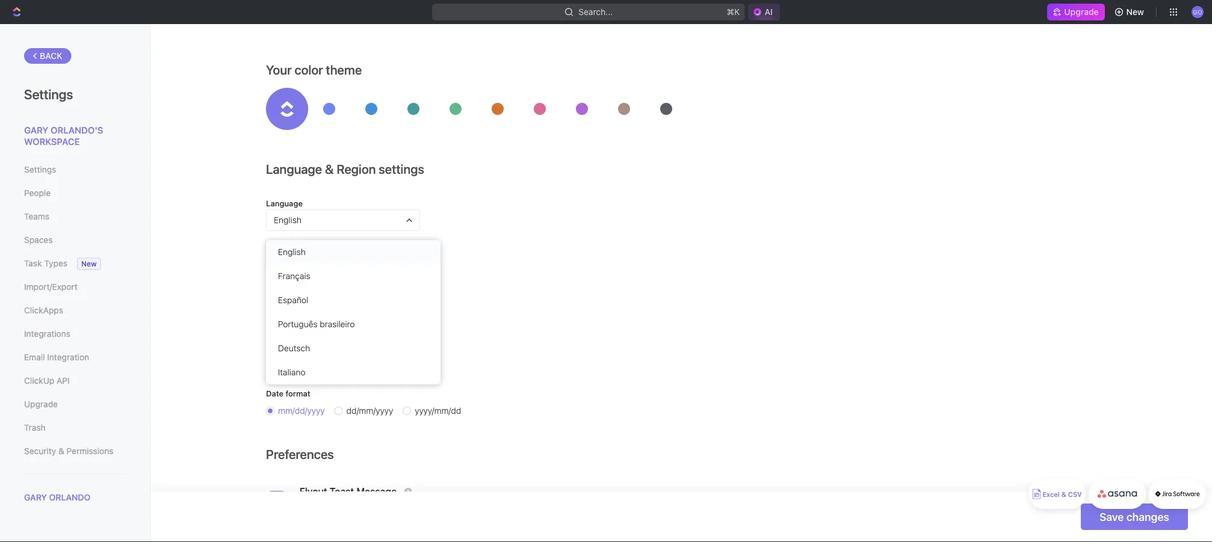 Task type: locate. For each thing, give the bounding box(es) containing it.
2 language from the top
[[266, 199, 303, 208]]

english
[[274, 215, 302, 225], [278, 247, 306, 257]]

settings link
[[24, 160, 126, 180]]

0 horizontal spatial &
[[58, 447, 64, 456]]

csv
[[1069, 491, 1083, 499]]

back
[[40, 51, 62, 61]]

api
[[57, 376, 70, 386]]

deutsch
[[278, 344, 310, 353]]

& left csv
[[1062, 491, 1067, 499]]

theme
[[326, 62, 362, 77]]

0 vertical spatial format
[[287, 349, 311, 358]]

& inside settings element
[[58, 447, 64, 456]]

timezone
[[266, 245, 303, 254], [325, 285, 358, 294]]

1 vertical spatial new
[[81, 260, 97, 268]]

changes right of
[[360, 285, 389, 294]]

2 settings from the top
[[24, 165, 56, 175]]

2 vertical spatial &
[[1062, 491, 1067, 499]]

⌘k
[[727, 7, 740, 17]]

yyyy/mm/dd
[[415, 406, 461, 416]]

new
[[1127, 7, 1145, 17], [81, 260, 97, 268]]

flyout toast message
[[300, 486, 399, 498]]

changes
[[360, 285, 389, 294], [1127, 511, 1170, 524]]

0 vertical spatial language
[[266, 162, 322, 177]]

preferences
[[266, 447, 334, 462]]

changes right save
[[1127, 511, 1170, 524]]

people link
[[24, 183, 126, 204]]

0 horizontal spatial upgrade
[[24, 400, 58, 409]]

1 language from the top
[[266, 162, 322, 177]]

upgrade link
[[1048, 4, 1105, 20], [24, 394, 126, 415]]

save changes button
[[1081, 504, 1189, 531]]

0 horizontal spatial timezone
[[266, 245, 303, 254]]

excel & csv link
[[1029, 479, 1086, 509]]

timezone right of
[[325, 285, 358, 294]]

types
[[44, 259, 67, 269]]

2 gary from the top
[[24, 493, 47, 503]]

orlando's
[[51, 125, 103, 135]]

timezone up français
[[266, 245, 303, 254]]

time format
[[266, 349, 311, 358]]

1 horizontal spatial &
[[325, 162, 334, 177]]

language for language
[[266, 199, 303, 208]]

clickup
[[24, 376, 54, 386]]

email
[[24, 353, 45, 363]]

1 vertical spatial format
[[286, 389, 311, 398]]

português brasileiro
[[278, 319, 355, 329]]

settings inside settings link
[[24, 165, 56, 175]]

time
[[266, 349, 285, 358]]

format up "mm/dd/yyyy"
[[286, 389, 311, 398]]

excel & csv
[[1043, 491, 1083, 499]]

2 horizontal spatial &
[[1062, 491, 1067, 499]]

0 vertical spatial upgrade link
[[1048, 4, 1105, 20]]

gary up workspace
[[24, 125, 48, 135]]

new button
[[1110, 2, 1152, 22]]

1 horizontal spatial upgrade
[[1065, 7, 1099, 17]]

upgrade left new button
[[1065, 7, 1099, 17]]

email integration
[[24, 353, 89, 363]]

upgrade down clickup
[[24, 400, 58, 409]]

& left the region
[[325, 162, 334, 177]]

your
[[266, 62, 292, 77]]

upgrade inside settings element
[[24, 400, 58, 409]]

1 vertical spatial language
[[266, 199, 303, 208]]

0 horizontal spatial upgrade link
[[24, 394, 126, 415]]

settings up people on the top left of page
[[24, 165, 56, 175]]

trash link
[[24, 418, 126, 438]]

task
[[24, 259, 42, 269]]

of
[[316, 285, 323, 294]]

1 horizontal spatial changes
[[1127, 511, 1170, 524]]

email integration link
[[24, 347, 126, 368]]

1 vertical spatial settings
[[24, 165, 56, 175]]

upgrade
[[1065, 7, 1099, 17], [24, 400, 58, 409]]

new inside button
[[1127, 7, 1145, 17]]

upgrade link left new button
[[1048, 4, 1105, 20]]

language
[[266, 162, 322, 177], [266, 199, 303, 208]]

save changes
[[1100, 511, 1170, 524]]

0 horizontal spatial new
[[81, 260, 97, 268]]

gary
[[24, 125, 48, 135], [24, 493, 47, 503]]

1 settings from the top
[[24, 86, 73, 102]]

spaces link
[[24, 230, 126, 251]]

1 vertical spatial gary
[[24, 493, 47, 503]]

0 vertical spatial &
[[325, 162, 334, 177]]

english button
[[266, 210, 420, 231]]

1 vertical spatial changes
[[1127, 511, 1170, 524]]

changes inside button
[[1127, 511, 1170, 524]]

& right security
[[58, 447, 64, 456]]

gary inside gary orlando's workspace
[[24, 125, 48, 135]]

&
[[325, 162, 334, 177], [58, 447, 64, 456], [1062, 491, 1067, 499]]

me
[[303, 285, 314, 294]]

1 vertical spatial &
[[58, 447, 64, 456]]

0 vertical spatial settings
[[24, 86, 73, 102]]

0 vertical spatial english
[[274, 215, 302, 225]]

dd/mm/yyyy
[[347, 406, 393, 416]]

1 vertical spatial english
[[278, 247, 306, 257]]

0 vertical spatial gary
[[24, 125, 48, 135]]

1 vertical spatial upgrade
[[24, 400, 58, 409]]

gary left orlando
[[24, 493, 47, 503]]

settings down back link
[[24, 86, 73, 102]]

1 horizontal spatial timezone
[[325, 285, 358, 294]]

italiano
[[278, 368, 306, 378]]

português
[[278, 319, 318, 329]]

security & permissions link
[[24, 441, 126, 462]]

format
[[287, 349, 311, 358], [286, 389, 311, 398]]

clickapps link
[[24, 300, 126, 321]]

0 vertical spatial changes
[[360, 285, 389, 294]]

back link
[[24, 48, 71, 64]]

upgrade link up trash link
[[24, 394, 126, 415]]

format up hour
[[287, 349, 311, 358]]

settings
[[24, 86, 73, 102], [24, 165, 56, 175]]

& for excel
[[1062, 491, 1067, 499]]

orlando
[[49, 493, 91, 503]]

message
[[357, 486, 397, 498]]

integrations link
[[24, 324, 126, 344]]

0 vertical spatial new
[[1127, 7, 1145, 17]]

1 horizontal spatial new
[[1127, 7, 1145, 17]]

1 gary from the top
[[24, 125, 48, 135]]

save
[[1100, 511, 1124, 524]]

region
[[337, 162, 376, 177]]

security
[[24, 447, 56, 456]]

1 vertical spatial upgrade link
[[24, 394, 126, 415]]



Task type: describe. For each thing, give the bounding box(es) containing it.
clickapps
[[24, 306, 63, 316]]

toast
[[330, 486, 354, 498]]

format for time format
[[287, 349, 311, 358]]

integrations
[[24, 329, 70, 339]]

notify
[[281, 285, 301, 294]]

24 hour
[[278, 366, 308, 376]]

english inside dropdown button
[[274, 215, 302, 225]]

language & region settings
[[266, 162, 424, 177]]

workspace
[[24, 136, 80, 147]]

permissions
[[67, 447, 113, 456]]

search...
[[579, 7, 613, 17]]

& for language
[[325, 162, 334, 177]]

spaces
[[24, 235, 53, 245]]

teams
[[24, 212, 49, 222]]

mm/dd/yyyy
[[278, 406, 325, 416]]

notify me of timezone changes
[[281, 285, 389, 294]]

settings element
[[0, 24, 151, 543]]

0 horizontal spatial changes
[[360, 285, 389, 294]]

sunday
[[278, 325, 307, 335]]

language for language & region settings
[[266, 162, 322, 177]]

1 vertical spatial timezone
[[325, 285, 358, 294]]

your color theme
[[266, 62, 362, 77]]

clickup api
[[24, 376, 70, 386]]

1 horizontal spatial upgrade link
[[1048, 4, 1105, 20]]

0 vertical spatial timezone
[[266, 245, 303, 254]]

import/export
[[24, 282, 77, 292]]

task types
[[24, 259, 67, 269]]

flyout
[[300, 486, 327, 498]]

español
[[278, 295, 309, 305]]

date format
[[266, 389, 311, 398]]

gary orlando's workspace
[[24, 125, 103, 147]]

color
[[295, 62, 323, 77]]

hour
[[290, 366, 308, 376]]

brasileiro
[[320, 319, 355, 329]]

upgrade link inside settings element
[[24, 394, 126, 415]]

gary for gary orlando
[[24, 493, 47, 503]]

people
[[24, 188, 51, 198]]

integration
[[47, 353, 89, 363]]

teams link
[[24, 207, 126, 227]]

date
[[266, 389, 284, 398]]

0 vertical spatial upgrade
[[1065, 7, 1099, 17]]

gary for gary orlando's workspace
[[24, 125, 48, 135]]

français
[[278, 271, 311, 281]]

24
[[278, 366, 288, 376]]

new inside settings element
[[81, 260, 97, 268]]

& for security
[[58, 447, 64, 456]]

trash
[[24, 423, 46, 433]]

monday
[[329, 325, 359, 335]]

format for date format
[[286, 389, 311, 398]]

clickup api link
[[24, 371, 126, 391]]

import/export link
[[24, 277, 126, 297]]

security & permissions
[[24, 447, 113, 456]]

excel
[[1043, 491, 1060, 499]]

settings
[[379, 162, 424, 177]]

gary orlando
[[24, 493, 91, 503]]



Task type: vqa. For each thing, say whether or not it's contained in the screenshot.
Upgrade
yes



